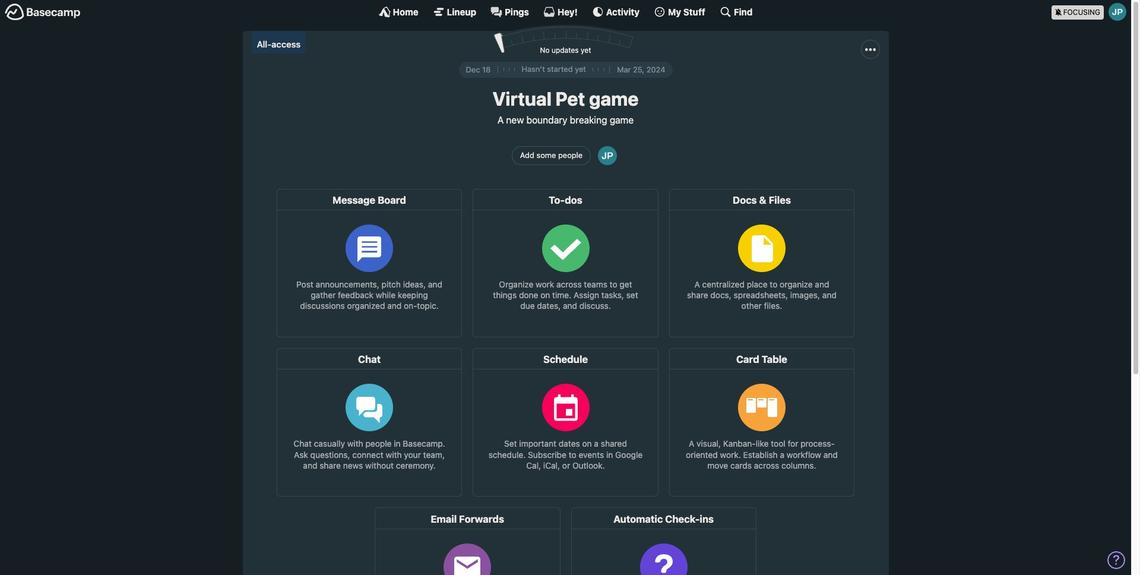 Task type: locate. For each thing, give the bounding box(es) containing it.
2024
[[647, 65, 666, 74]]

yet for no updates yet
[[581, 46, 591, 54]]

pet
[[556, 87, 585, 110]]

main element
[[0, 0, 1132, 23]]

hasn't
[[522, 65, 545, 74]]

yet
[[581, 46, 591, 54], [575, 65, 586, 74]]

mar
[[617, 65, 631, 74]]

all-access
[[257, 38, 301, 49]]

dec
[[466, 65, 480, 74]]

0 vertical spatial yet
[[581, 46, 591, 54]]

move
[[512, 31, 532, 40]]

move the needle
[[512, 31, 572, 40]]

yet right started
[[575, 65, 586, 74]]

james peterson image
[[598, 146, 617, 165]]

1 vertical spatial yet
[[575, 65, 586, 74]]

0 vertical spatial game
[[589, 87, 639, 110]]

activity link
[[592, 6, 640, 18]]

focusing
[[1064, 7, 1101, 16]]

game right breaking
[[610, 114, 634, 125]]

1 vertical spatial game
[[610, 114, 634, 125]]

needle
[[548, 31, 572, 40]]

all-
[[257, 38, 272, 49]]

25,
[[633, 65, 645, 74]]

game
[[589, 87, 639, 110], [610, 114, 634, 125]]

no
[[540, 46, 550, 54]]

hey!
[[558, 6, 578, 17]]

started
[[547, 65, 573, 74]]

new
[[506, 114, 524, 125]]

activity
[[606, 6, 640, 17]]

yet down the turn
[[581, 46, 591, 54]]

find button
[[720, 6, 753, 18]]

dec 18
[[466, 65, 491, 74]]

game down mar
[[589, 87, 639, 110]]

some
[[537, 150, 556, 160]]

add some people link
[[512, 146, 591, 165]]

boundary
[[527, 114, 568, 125]]

pings button
[[491, 6, 529, 18]]

updates
[[552, 46, 579, 54]]

lineup link
[[433, 6, 476, 18]]

breaking
[[570, 114, 607, 125]]

turn off link
[[583, 26, 628, 45]]

hey! button
[[543, 6, 578, 18]]

hasn't started yet
[[522, 65, 586, 74]]

people
[[558, 150, 583, 160]]

virtual pet game a new boundary breaking game
[[493, 87, 639, 125]]



Task type: describe. For each thing, give the bounding box(es) containing it.
my
[[668, 6, 681, 17]]

add some people
[[520, 150, 583, 160]]

a
[[498, 114, 504, 125]]

mar 25, 2024
[[617, 65, 666, 74]]

james peterson image
[[1109, 3, 1127, 21]]

18
[[482, 65, 491, 74]]

focusing button
[[1052, 0, 1132, 23]]

add
[[520, 150, 535, 160]]

turn
[[591, 31, 607, 40]]

the
[[534, 31, 546, 40]]

yet for hasn't started yet
[[575, 65, 586, 74]]

virtual
[[493, 87, 552, 110]]

switch accounts image
[[5, 3, 81, 21]]

move the needle link
[[504, 26, 580, 45]]

pings
[[505, 6, 529, 17]]

my stuff
[[668, 6, 706, 17]]

find
[[734, 6, 753, 17]]

home link
[[379, 6, 419, 18]]

no updates yet
[[540, 46, 591, 54]]

all-access element
[[252, 31, 306, 53]]

home
[[393, 6, 419, 17]]

lineup
[[447, 6, 476, 17]]

turn off
[[591, 31, 619, 40]]

access
[[272, 38, 301, 49]]

off
[[609, 31, 619, 40]]

my stuff button
[[654, 6, 706, 18]]

stuff
[[684, 6, 706, 17]]



Task type: vqa. For each thing, say whether or not it's contained in the screenshot.
Add Card link
no



